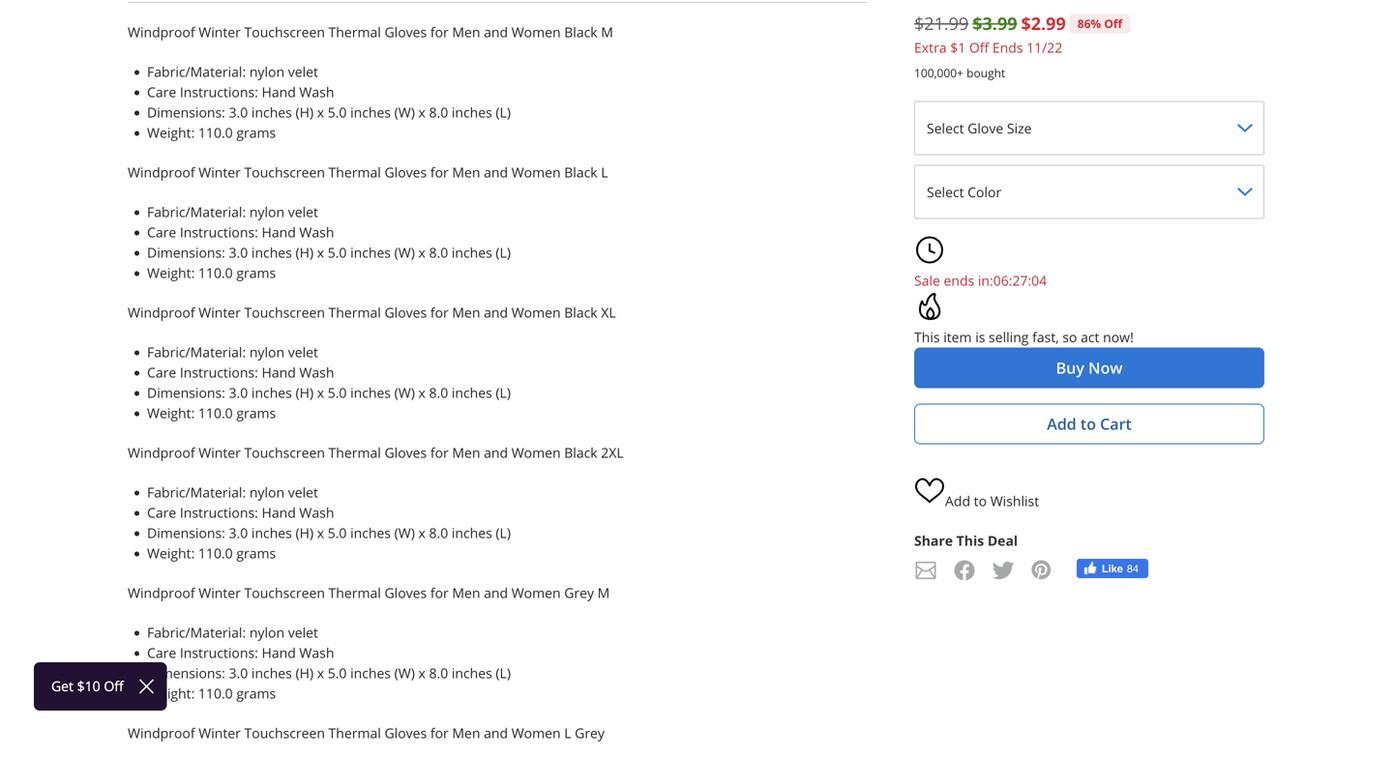 Task type: locate. For each thing, give the bounding box(es) containing it.
add to cart button
[[915, 404, 1265, 445]]

add inside button
[[1047, 414, 1077, 435]]

8.0 up windproof winter touchscreen thermal gloves for men and women black l
[[429, 104, 448, 122]]

1 horizontal spatial add
[[1047, 414, 1077, 435]]

share with facebook. image
[[953, 559, 977, 583]]

$21.99 $3.99
[[915, 12, 1018, 35]]

touchscreen for windproof winter touchscreen thermal gloves for men and women black m
[[244, 23, 325, 41]]

fabric/material:
[[147, 63, 246, 81], [147, 203, 246, 221], [147, 344, 246, 362], [147, 484, 246, 502], [147, 624, 246, 642]]

add up share this deal
[[946, 493, 971, 511]]

(l)
[[496, 104, 511, 122], [496, 244, 511, 262], [496, 384, 511, 402], [496, 525, 511, 543], [496, 665, 511, 683]]

off right the $1
[[970, 39, 989, 57]]

fabric/material: nylon velet care instructions: hand wash dimensions: 3.0 inches (h) x 5.0 inches (w) x 8.0 inches (l) weight: 110.0 grams up windproof winter touchscreen thermal gloves for men and women l grey
[[147, 624, 511, 703]]

velet
[[288, 63, 318, 81], [288, 203, 318, 221], [288, 344, 318, 362], [288, 484, 318, 502], [288, 624, 318, 642]]

110.0
[[198, 124, 233, 142], [198, 264, 233, 282], [198, 405, 233, 423], [198, 545, 233, 563], [198, 685, 233, 703]]

5.0 up the windproof winter touchscreen thermal gloves for men and women black xl
[[328, 244, 347, 262]]

windproof for windproof winter touchscreen thermal gloves for men and women black xl
[[128, 304, 195, 322]]

100,000+
[[915, 65, 964, 81]]

6 for from the top
[[431, 725, 449, 743]]

velet down the windproof winter touchscreen thermal gloves for men and women black xl
[[288, 344, 318, 362]]

0 horizontal spatial l
[[564, 725, 571, 743]]

5 dimensions: from the top
[[147, 665, 225, 683]]

6 touchscreen from the top
[[244, 725, 325, 743]]

3 gloves from the top
[[385, 304, 427, 322]]

4 weight: from the top
[[147, 545, 195, 563]]

8.0 up windproof winter touchscreen thermal gloves for men and women l grey
[[429, 665, 448, 683]]

6 winter from the top
[[199, 725, 241, 743]]

0 horizontal spatial this
[[915, 329, 940, 346]]

86% off
[[1078, 15, 1123, 32]]

for for windproof winter touchscreen thermal gloves for men and women black l
[[431, 164, 449, 182]]

3 thermal from the top
[[329, 304, 381, 322]]

(h) up windproof winter touchscreen thermal gloves for men and women l grey
[[296, 665, 314, 683]]

1 windproof from the top
[[128, 23, 195, 41]]

winter
[[199, 23, 241, 41], [199, 164, 241, 182], [199, 304, 241, 322], [199, 444, 241, 462], [199, 585, 241, 603], [199, 725, 241, 743]]

5 3.0 from the top
[[229, 665, 248, 683]]

3 wash from the top
[[299, 364, 334, 382]]

$1
[[951, 39, 966, 57]]

8.0
[[429, 104, 448, 122], [429, 244, 448, 262], [429, 384, 448, 402], [429, 525, 448, 543], [429, 665, 448, 683]]

velet down windproof winter touchscreen thermal gloves for men and women black 2xl
[[288, 484, 318, 502]]

5 and from the top
[[484, 585, 508, 603]]

thermal for windproof winter touchscreen thermal gloves for men and women black l
[[329, 164, 381, 182]]

1 horizontal spatial this
[[957, 532, 984, 551]]

black
[[564, 23, 598, 41], [564, 164, 598, 182], [564, 304, 598, 322], [564, 444, 598, 462]]

(h) up windproof winter touchscreen thermal gloves for men and women black 2xl
[[296, 384, 314, 402]]

1 fabric/material: from the top
[[147, 63, 246, 81]]

this up share with facebook. image
[[957, 532, 984, 551]]

5 velet from the top
[[288, 624, 318, 642]]

to left the cart
[[1081, 414, 1097, 435]]

(h) up windproof winter touchscreen thermal gloves for men and women grey m
[[296, 525, 314, 543]]

velet down windproof winter touchscreen thermal gloves for men and women black m
[[288, 63, 318, 81]]

1 winter from the top
[[199, 23, 241, 41]]

8.0 up windproof winter touchscreen thermal gloves for men and women black 2xl
[[429, 384, 448, 402]]

now
[[1089, 358, 1123, 379]]

touchscreen
[[244, 23, 325, 41], [244, 164, 325, 182], [244, 304, 325, 322], [244, 444, 325, 462], [244, 585, 325, 603], [244, 725, 325, 743]]

5 winter from the top
[[199, 585, 241, 603]]

1 velet from the top
[[288, 63, 318, 81]]

3 for from the top
[[431, 304, 449, 322]]

women
[[512, 23, 561, 41], [512, 164, 561, 182], [512, 304, 561, 322], [512, 444, 561, 462], [512, 585, 561, 603], [512, 725, 561, 743]]

4 women from the top
[[512, 444, 561, 462]]

fabric/material: nylon velet care instructions: hand wash dimensions: 3.0 inches (h) x 5.0 inches (w) x 8.0 inches (l) weight: 110.0 grams down the windproof winter touchscreen thermal gloves for men and women black xl
[[147, 344, 511, 423]]

4 fabric/material: nylon velet care instructions: hand wash dimensions: 3.0 inches (h) x 5.0 inches (w) x 8.0 inches (l) weight: 110.0 grams from the top
[[147, 484, 511, 563]]

0 horizontal spatial add
[[946, 493, 971, 511]]

4 men from the top
[[452, 444, 480, 462]]

1 vertical spatial m
[[598, 585, 610, 603]]

4 winter from the top
[[199, 444, 241, 462]]

wash down windproof winter touchscreen thermal gloves for men and women black m
[[299, 83, 334, 101]]

off
[[1105, 15, 1123, 32], [970, 39, 989, 57]]

(w) up the windproof winter touchscreen thermal gloves for men and women black xl
[[395, 244, 415, 262]]

to left wishlist
[[974, 493, 987, 511]]

4 care from the top
[[147, 504, 176, 522]]

4 for from the top
[[431, 444, 449, 462]]

add inside button
[[946, 493, 971, 511]]

6 windproof from the top
[[128, 725, 195, 743]]

grey
[[564, 585, 594, 603], [575, 725, 605, 743]]

for for windproof winter touchscreen thermal gloves for men and women l grey
[[431, 725, 449, 743]]

selling
[[989, 329, 1029, 346]]

6 gloves from the top
[[385, 725, 427, 743]]

5 care from the top
[[147, 645, 176, 663]]

5 110.0 from the top
[[198, 685, 233, 703]]

5.0 up windproof winter touchscreen thermal gloves for men and women l grey
[[328, 665, 347, 683]]

to for wishlist
[[974, 493, 987, 511]]

thermal for windproof winter touchscreen thermal gloves for men and women l grey
[[329, 725, 381, 743]]

pin it with pinterest. image
[[1031, 559, 1054, 583]]

0 horizontal spatial off
[[970, 39, 989, 57]]

4 thermal from the top
[[329, 444, 381, 462]]

0 vertical spatial off
[[1105, 15, 1123, 32]]

6 thermal from the top
[[329, 725, 381, 743]]

fabric/material: nylon velet care instructions: hand wash dimensions: 3.0 inches (h) x 5.0 inches (w) x 8.0 inches (l) weight: 110.0 grams up windproof winter touchscreen thermal gloves for men and women grey m
[[147, 484, 511, 563]]

6 and from the top
[[484, 725, 508, 743]]

share
[[915, 532, 953, 551]]

men for windproof winter touchscreen thermal gloves for men and women black 2xl
[[452, 444, 480, 462]]

wash down the windproof winter touchscreen thermal gloves for men and women black xl
[[299, 364, 334, 382]]

wash down windproof winter touchscreen thermal gloves for men and women black 2xl
[[299, 504, 334, 522]]

share with twitter. image
[[992, 559, 1015, 583]]

1 horizontal spatial to
[[1081, 414, 1097, 435]]

gloves for windproof winter touchscreen thermal gloves for men and women black m
[[385, 23, 427, 41]]

l
[[601, 164, 608, 182], [564, 725, 571, 743]]

5 hand from the top
[[262, 645, 296, 663]]

velet down windproof winter touchscreen thermal gloves for men and women grey m
[[288, 624, 318, 642]]

add for add to cart
[[1047, 414, 1077, 435]]

touchscreen for windproof winter touchscreen thermal gloves for men and women black l
[[244, 164, 325, 182]]

fabric/material: nylon velet care instructions: hand wash dimensions: 3.0 inches (h) x 5.0 inches (w) x 8.0 inches (l) weight: 110.0 grams down windproof winter touchscreen thermal gloves for men and women black l
[[147, 203, 511, 282]]

windproof winter touchscreen thermal gloves for men and women grey m
[[128, 585, 610, 603]]

1 gloves from the top
[[385, 23, 427, 41]]

2 fabric/material: from the top
[[147, 203, 246, 221]]

winter for windproof winter touchscreen thermal gloves for men and women black 2xl
[[199, 444, 241, 462]]

gloves
[[385, 23, 427, 41], [385, 164, 427, 182], [385, 304, 427, 322], [385, 444, 427, 462], [385, 585, 427, 603], [385, 725, 427, 743]]

add
[[1047, 414, 1077, 435], [946, 493, 971, 511]]

(h)
[[296, 104, 314, 122], [296, 244, 314, 262], [296, 384, 314, 402], [296, 525, 314, 543], [296, 665, 314, 683]]

fabric/material: nylon velet care instructions: hand wash dimensions: 3.0 inches (h) x 5.0 inches (w) x 8.0 inches (l) weight: 110.0 grams
[[147, 63, 511, 142], [147, 203, 511, 282], [147, 344, 511, 423], [147, 484, 511, 563], [147, 624, 511, 703]]

extra
[[915, 39, 947, 57]]

2 velet from the top
[[288, 203, 318, 221]]

men for windproof winter touchscreen thermal gloves for men and women grey m
[[452, 585, 480, 603]]

0 vertical spatial this
[[915, 329, 940, 346]]

2 gloves from the top
[[385, 164, 427, 182]]

gloves for windproof winter touchscreen thermal gloves for men and women black xl
[[385, 304, 427, 322]]

care
[[147, 83, 176, 101], [147, 224, 176, 242], [147, 364, 176, 382], [147, 504, 176, 522], [147, 645, 176, 663]]

this left item
[[915, 329, 940, 346]]

5.0 up windproof winter touchscreen thermal gloves for men and women grey m
[[328, 525, 347, 543]]

3 hand from the top
[[262, 364, 296, 382]]

$21.99
[[915, 12, 969, 35]]

x
[[317, 104, 324, 122], [419, 104, 426, 122], [317, 244, 324, 262], [419, 244, 426, 262], [317, 384, 324, 402], [419, 384, 426, 402], [317, 525, 324, 543], [419, 525, 426, 543], [317, 665, 324, 683], [419, 665, 426, 683]]

buy now button
[[915, 348, 1265, 389]]

5 thermal from the top
[[329, 585, 381, 603]]

men
[[452, 23, 480, 41], [452, 164, 480, 182], [452, 304, 480, 322], [452, 444, 480, 462], [452, 585, 480, 603], [452, 725, 480, 743]]

winter for windproof winter touchscreen thermal gloves for men and women l grey
[[199, 725, 241, 743]]

5 wash from the top
[[299, 645, 334, 663]]

to inside button
[[974, 493, 987, 511]]

fabric/material: nylon velet care instructions: hand wash dimensions: 3.0 inches (h) x 5.0 inches (w) x 8.0 inches (l) weight: 110.0 grams up windproof winter touchscreen thermal gloves for men and women black l
[[147, 63, 511, 142]]

3 (l) from the top
[[496, 384, 511, 402]]

2 touchscreen from the top
[[244, 164, 325, 182]]

(w) up windproof winter touchscreen thermal gloves for men and women black l
[[395, 104, 415, 122]]

m
[[601, 23, 614, 41], [598, 585, 610, 603]]

1 black from the top
[[564, 23, 598, 41]]

(h) up windproof winter touchscreen thermal gloves for men and women black l
[[296, 104, 314, 122]]

1 (w) from the top
[[395, 104, 415, 122]]

windproof for windproof winter touchscreen thermal gloves for men and women black m
[[128, 23, 195, 41]]

windproof
[[128, 23, 195, 41], [128, 164, 195, 182], [128, 304, 195, 322], [128, 444, 195, 462], [128, 585, 195, 603], [128, 725, 195, 743]]

2 dimensions: from the top
[[147, 244, 225, 262]]

windproof for windproof winter touchscreen thermal gloves for men and women black 2xl
[[128, 444, 195, 462]]

1 vertical spatial l
[[564, 725, 571, 743]]

1 (h) from the top
[[296, 104, 314, 122]]

gloves for windproof winter touchscreen thermal gloves for men and women black 2xl
[[385, 444, 427, 462]]

and for windproof winter touchscreen thermal gloves for men and women black l
[[484, 164, 508, 182]]

women for windproof winter touchscreen thermal gloves for men and women black xl
[[512, 304, 561, 322]]

velet down windproof winter touchscreen thermal gloves for men and women black l
[[288, 203, 318, 221]]

2 winter from the top
[[199, 164, 241, 182]]

1 for from the top
[[431, 23, 449, 41]]

windproof winter touchscreen thermal gloves for men and women black 2xl
[[128, 444, 624, 462]]

6 men from the top
[[452, 725, 480, 743]]

hand
[[262, 83, 296, 101], [262, 224, 296, 242], [262, 364, 296, 382], [262, 504, 296, 522], [262, 645, 296, 663]]

0 vertical spatial grey
[[564, 585, 594, 603]]

5 touchscreen from the top
[[244, 585, 325, 603]]

8.0 up the windproof winter touchscreen thermal gloves for men and women black xl
[[429, 244, 448, 262]]

thermal
[[329, 23, 381, 41], [329, 164, 381, 182], [329, 304, 381, 322], [329, 444, 381, 462], [329, 585, 381, 603], [329, 725, 381, 743]]

to for cart
[[1081, 414, 1097, 435]]

3 weight: from the top
[[147, 405, 195, 423]]

(w)
[[395, 104, 415, 122], [395, 244, 415, 262], [395, 384, 415, 402], [395, 525, 415, 543], [395, 665, 415, 683]]

2 men from the top
[[452, 164, 480, 182]]

thermal for windproof winter touchscreen thermal gloves for men and women grey m
[[329, 585, 381, 603]]

wash down windproof winter touchscreen thermal gloves for men and women black l
[[299, 224, 334, 242]]

0 vertical spatial l
[[601, 164, 608, 182]]

thermal for windproof winter touchscreen thermal gloves for men and women black xl
[[329, 304, 381, 322]]

and for windproof winter touchscreen thermal gloves for men and women black 2xl
[[484, 444, 508, 462]]

wash down windproof winter touchscreen thermal gloves for men and women grey m
[[299, 645, 334, 663]]

dimensions:
[[147, 104, 225, 122], [147, 244, 225, 262], [147, 384, 225, 402], [147, 525, 225, 543], [147, 665, 225, 683]]

for for windproof winter touchscreen thermal gloves for men and women black 2xl
[[431, 444, 449, 462]]

1 and from the top
[[484, 23, 508, 41]]

instructions:
[[180, 83, 258, 101], [180, 224, 258, 242], [180, 364, 258, 382], [180, 504, 258, 522], [180, 645, 258, 663]]

women for windproof winter touchscreen thermal gloves for men and women black m
[[512, 23, 561, 41]]

add left the cart
[[1047, 414, 1077, 435]]

grams
[[236, 124, 276, 142], [236, 264, 276, 282], [236, 405, 276, 423], [236, 545, 276, 563], [236, 685, 276, 703]]

1 vertical spatial to
[[974, 493, 987, 511]]

1 vertical spatial grey
[[575, 725, 605, 743]]

wishlist
[[991, 493, 1040, 511]]

2 (h) from the top
[[296, 244, 314, 262]]

3.0
[[229, 104, 248, 122], [229, 244, 248, 262], [229, 384, 248, 402], [229, 525, 248, 543], [229, 665, 248, 683]]

for
[[431, 23, 449, 41], [431, 164, 449, 182], [431, 304, 449, 322], [431, 444, 449, 462], [431, 585, 449, 603], [431, 725, 449, 743]]

weight:
[[147, 124, 195, 142], [147, 264, 195, 282], [147, 405, 195, 423], [147, 545, 195, 563], [147, 685, 195, 703]]

06:27:04
[[994, 272, 1047, 290]]

and for windproof winter touchscreen thermal gloves for men and women l grey
[[484, 725, 508, 743]]

item
[[944, 329, 972, 346]]

0 vertical spatial m
[[601, 23, 614, 41]]

5.0 up windproof winter touchscreen thermal gloves for men and women black l
[[328, 104, 347, 122]]

(w) up windproof winter touchscreen thermal gloves for men and women black 2xl
[[395, 384, 415, 402]]

4 hand from the top
[[262, 504, 296, 522]]

off right 86%
[[1105, 15, 1123, 32]]

0 horizontal spatial to
[[974, 493, 987, 511]]

1 horizontal spatial l
[[601, 164, 608, 182]]

inches
[[252, 104, 292, 122], [350, 104, 391, 122], [452, 104, 492, 122], [252, 244, 292, 262], [350, 244, 391, 262], [452, 244, 492, 262], [252, 384, 292, 402], [350, 384, 391, 402], [452, 384, 492, 402], [252, 525, 292, 543], [350, 525, 391, 543], [452, 525, 492, 543], [252, 665, 292, 683], [350, 665, 391, 683], [452, 665, 492, 683]]

5 for from the top
[[431, 585, 449, 603]]

1 touchscreen from the top
[[244, 23, 325, 41]]

black for 2xl
[[564, 444, 598, 462]]

2 for from the top
[[431, 164, 449, 182]]

2 weight: from the top
[[147, 264, 195, 282]]

buy now
[[1056, 358, 1123, 379]]

to inside button
[[1081, 414, 1097, 435]]

5 women from the top
[[512, 585, 561, 603]]

1 vertical spatial add
[[946, 493, 971, 511]]

8.0 up windproof winter touchscreen thermal gloves for men and women grey m
[[429, 525, 448, 543]]

wash
[[299, 83, 334, 101], [299, 224, 334, 242], [299, 364, 334, 382], [299, 504, 334, 522], [299, 645, 334, 663]]

gloves for windproof winter touchscreen thermal gloves for men and women l grey
[[385, 725, 427, 743]]

for for windproof winter touchscreen thermal gloves for men and women black xl
[[431, 304, 449, 322]]

sale ends in: 06:27:04
[[915, 272, 1047, 290]]

3 black from the top
[[564, 304, 598, 322]]

5 grams from the top
[[236, 685, 276, 703]]

5.0
[[328, 104, 347, 122], [328, 244, 347, 262], [328, 384, 347, 402], [328, 525, 347, 543], [328, 665, 347, 683]]

(w) up windproof winter touchscreen thermal gloves for men and women l grey
[[395, 665, 415, 683]]

to
[[1081, 414, 1097, 435], [974, 493, 987, 511]]

5 windproof from the top
[[128, 585, 195, 603]]

6 women from the top
[[512, 725, 561, 743]]

and
[[484, 23, 508, 41], [484, 164, 508, 182], [484, 304, 508, 322], [484, 444, 508, 462], [484, 585, 508, 603], [484, 725, 508, 743]]

5 fabric/material: nylon velet care instructions: hand wash dimensions: 3.0 inches (h) x 5.0 inches (w) x 8.0 inches (l) weight: 110.0 grams from the top
[[147, 624, 511, 703]]

4 dimensions: from the top
[[147, 525, 225, 543]]

winter for windproof winter touchscreen thermal gloves for men and women black l
[[199, 164, 241, 182]]

(h) up the windproof winter touchscreen thermal gloves for men and women black xl
[[296, 244, 314, 262]]

4 (w) from the top
[[395, 525, 415, 543]]

5.0 up windproof winter touchscreen thermal gloves for men and women black 2xl
[[328, 384, 347, 402]]

act
[[1081, 329, 1100, 346]]

1 grams from the top
[[236, 124, 276, 142]]

m for windproof winter touchscreen thermal gloves for men and women grey m
[[598, 585, 610, 603]]

(w) up windproof winter touchscreen thermal gloves for men and women grey m
[[395, 525, 415, 543]]

nylon
[[250, 63, 285, 81], [250, 203, 285, 221], [250, 344, 285, 362], [250, 484, 285, 502], [250, 624, 285, 642]]

0 vertical spatial add
[[1047, 414, 1077, 435]]

this
[[915, 329, 940, 346], [957, 532, 984, 551]]

thermal for windproof winter touchscreen thermal gloves for men and women black 2xl
[[329, 444, 381, 462]]

0 vertical spatial to
[[1081, 414, 1097, 435]]

3 men from the top
[[452, 304, 480, 322]]

2 grams from the top
[[236, 264, 276, 282]]



Task type: describe. For each thing, give the bounding box(es) containing it.
1 fabric/material: nylon velet care instructions: hand wash dimensions: 3.0 inches (h) x 5.0 inches (w) x 8.0 inches (l) weight: 110.0 grams from the top
[[147, 63, 511, 142]]

add for add to wishlist
[[946, 493, 971, 511]]

$3.99
[[973, 12, 1018, 35]]

3 care from the top
[[147, 364, 176, 382]]

2 wash from the top
[[299, 224, 334, 242]]

5 8.0 from the top
[[429, 665, 448, 683]]

5 5.0 from the top
[[328, 665, 347, 683]]

m for windproof winter touchscreen thermal gloves for men and women black m
[[601, 23, 614, 41]]

$2.99
[[1022, 12, 1066, 35]]

1 vertical spatial this
[[957, 532, 984, 551]]

4 3.0 from the top
[[229, 525, 248, 543]]

black for m
[[564, 23, 598, 41]]

1 8.0 from the top
[[429, 104, 448, 122]]

add to wishlist
[[946, 493, 1040, 511]]

4 5.0 from the top
[[328, 525, 347, 543]]

deal
[[988, 532, 1018, 551]]

this item is selling fast, so act now!
[[915, 329, 1134, 346]]

2 nylon from the top
[[250, 203, 285, 221]]

touchscreen for windproof winter touchscreen thermal gloves for men and women black xl
[[244, 304, 325, 322]]

5 (w) from the top
[[395, 665, 415, 683]]

1 horizontal spatial off
[[1105, 15, 1123, 32]]

100,000+ bought
[[915, 65, 1006, 81]]

5 nylon from the top
[[250, 624, 285, 642]]

86%
[[1078, 15, 1102, 32]]

in:
[[978, 272, 994, 290]]

add to wishlist image
[[915, 476, 946, 507]]

3 dimensions: from the top
[[147, 384, 225, 402]]

4 (l) from the top
[[496, 525, 511, 543]]

4 velet from the top
[[288, 484, 318, 502]]

sale
[[915, 272, 941, 290]]

windproof winter touchscreen thermal gloves for men and women black xl
[[128, 304, 616, 322]]

1 5.0 from the top
[[328, 104, 347, 122]]

1 wash from the top
[[299, 83, 334, 101]]

1 care from the top
[[147, 83, 176, 101]]

4 wash from the top
[[299, 504, 334, 522]]

xl
[[601, 304, 616, 322]]

gloves for windproof winter touchscreen thermal gloves for men and women grey m
[[385, 585, 427, 603]]

4 110.0 from the top
[[198, 545, 233, 563]]

3 (w) from the top
[[395, 384, 415, 402]]

women for windproof winter touchscreen thermal gloves for men and women l grey
[[512, 725, 561, 743]]

cart
[[1101, 414, 1132, 435]]

so
[[1063, 329, 1078, 346]]

1 hand from the top
[[262, 83, 296, 101]]

4 instructions: from the top
[[180, 504, 258, 522]]

5 weight: from the top
[[147, 685, 195, 703]]

thermal for windproof winter touchscreen thermal gloves for men and women black m
[[329, 23, 381, 41]]

2xl
[[601, 444, 624, 462]]

windproof for windproof winter touchscreen thermal gloves for men and women black l
[[128, 164, 195, 182]]

5 instructions: from the top
[[180, 645, 258, 663]]

windproof for windproof winter touchscreen thermal gloves for men and women grey m
[[128, 585, 195, 603]]

2 instructions: from the top
[[180, 224, 258, 242]]

women for windproof winter touchscreen thermal gloves for men and women grey m
[[512, 585, 561, 603]]

ends
[[993, 39, 1024, 57]]

1 instructions: from the top
[[180, 83, 258, 101]]

1 weight: from the top
[[147, 124, 195, 142]]

4 fabric/material: from the top
[[147, 484, 246, 502]]

3 3.0 from the top
[[229, 384, 248, 402]]

5 (l) from the top
[[496, 665, 511, 683]]

3 8.0 from the top
[[429, 384, 448, 402]]

3 grams from the top
[[236, 405, 276, 423]]

windproof for windproof winter touchscreen thermal gloves for men and women l grey
[[128, 725, 195, 743]]

1 (l) from the top
[[496, 104, 511, 122]]

3 instructions: from the top
[[180, 364, 258, 382]]

3 110.0 from the top
[[198, 405, 233, 423]]

3 (h) from the top
[[296, 384, 314, 402]]

share with email. image
[[915, 559, 938, 583]]

1 3.0 from the top
[[229, 104, 248, 122]]

3 5.0 from the top
[[328, 384, 347, 402]]

windproof winter touchscreen thermal gloves for men and women black m
[[128, 23, 614, 41]]

men for windproof winter touchscreen thermal gloves for men and women black l
[[452, 164, 480, 182]]

4 (h) from the top
[[296, 525, 314, 543]]

4 8.0 from the top
[[429, 525, 448, 543]]

bought
[[967, 65, 1006, 81]]

5 (h) from the top
[[296, 665, 314, 683]]

men for windproof winter touchscreen thermal gloves for men and women black xl
[[452, 304, 480, 322]]

extra $1 off ends 11/22
[[915, 39, 1063, 57]]

winter for windproof winter touchscreen thermal gloves for men and women grey m
[[199, 585, 241, 603]]

2 fabric/material: nylon velet care instructions: hand wash dimensions: 3.0 inches (h) x 5.0 inches (w) x 8.0 inches (l) weight: 110.0 grams from the top
[[147, 203, 511, 282]]

touchscreen for windproof winter touchscreen thermal gloves for men and women black 2xl
[[244, 444, 325, 462]]

ends
[[944, 272, 975, 290]]

and for windproof winter touchscreen thermal gloves for men and women black xl
[[484, 304, 508, 322]]

men for windproof winter touchscreen thermal gloves for men and women black m
[[452, 23, 480, 41]]

for for windproof winter touchscreen thermal gloves for men and women black m
[[431, 23, 449, 41]]

3 fabric/material: nylon velet care instructions: hand wash dimensions: 3.0 inches (h) x 5.0 inches (w) x 8.0 inches (l) weight: 110.0 grams from the top
[[147, 344, 511, 423]]

1 nylon from the top
[[250, 63, 285, 81]]

winter for windproof winter touchscreen thermal gloves for men and women black xl
[[199, 304, 241, 322]]

2 5.0 from the top
[[328, 244, 347, 262]]

2 (l) from the top
[[496, 244, 511, 262]]

2 110.0 from the top
[[198, 264, 233, 282]]

winter for windproof winter touchscreen thermal gloves for men and women black m
[[199, 23, 241, 41]]

buy
[[1056, 358, 1085, 379]]

windproof winter touchscreen thermal gloves for men and women l grey
[[128, 725, 605, 743]]

1 dimensions: from the top
[[147, 104, 225, 122]]

and for windproof winter touchscreen thermal gloves for men and women black m
[[484, 23, 508, 41]]

share this deal
[[915, 532, 1018, 551]]

now!
[[1103, 329, 1134, 346]]

11/22
[[1027, 39, 1063, 57]]

add to cart
[[1047, 414, 1132, 435]]

4 grams from the top
[[236, 545, 276, 563]]

fast,
[[1033, 329, 1059, 346]]

3 fabric/material: from the top
[[147, 344, 246, 362]]

touchscreen for windproof winter touchscreen thermal gloves for men and women l grey
[[244, 725, 325, 743]]

2 3.0 from the top
[[229, 244, 248, 262]]

2 hand from the top
[[262, 224, 296, 242]]

for for windproof winter touchscreen thermal gloves for men and women grey m
[[431, 585, 449, 603]]

women for windproof winter touchscreen thermal gloves for men and women black 2xl
[[512, 444, 561, 462]]

men for windproof winter touchscreen thermal gloves for men and women l grey
[[452, 725, 480, 743]]

add to wishlist button
[[915, 476, 1265, 512]]

3 velet from the top
[[288, 344, 318, 362]]

and for windproof winter touchscreen thermal gloves for men and women grey m
[[484, 585, 508, 603]]

2 (w) from the top
[[395, 244, 415, 262]]

black for l
[[564, 164, 598, 182]]

is
[[976, 329, 986, 346]]

windproof winter touchscreen thermal gloves for men and women black l
[[128, 164, 608, 182]]

1 vertical spatial off
[[970, 39, 989, 57]]

2 8.0 from the top
[[429, 244, 448, 262]]

1 110.0 from the top
[[198, 124, 233, 142]]

gloves for windproof winter touchscreen thermal gloves for men and women black l
[[385, 164, 427, 182]]

2 care from the top
[[147, 224, 176, 242]]

black for xl
[[564, 304, 598, 322]]

4 nylon from the top
[[250, 484, 285, 502]]

touchscreen for windproof winter touchscreen thermal gloves for men and women grey m
[[244, 585, 325, 603]]

5 fabric/material: from the top
[[147, 624, 246, 642]]

women for windproof winter touchscreen thermal gloves for men and women black l
[[512, 164, 561, 182]]

3 nylon from the top
[[250, 344, 285, 362]]



Task type: vqa. For each thing, say whether or not it's contained in the screenshot.
3rd 110.0 from the top of the page
yes



